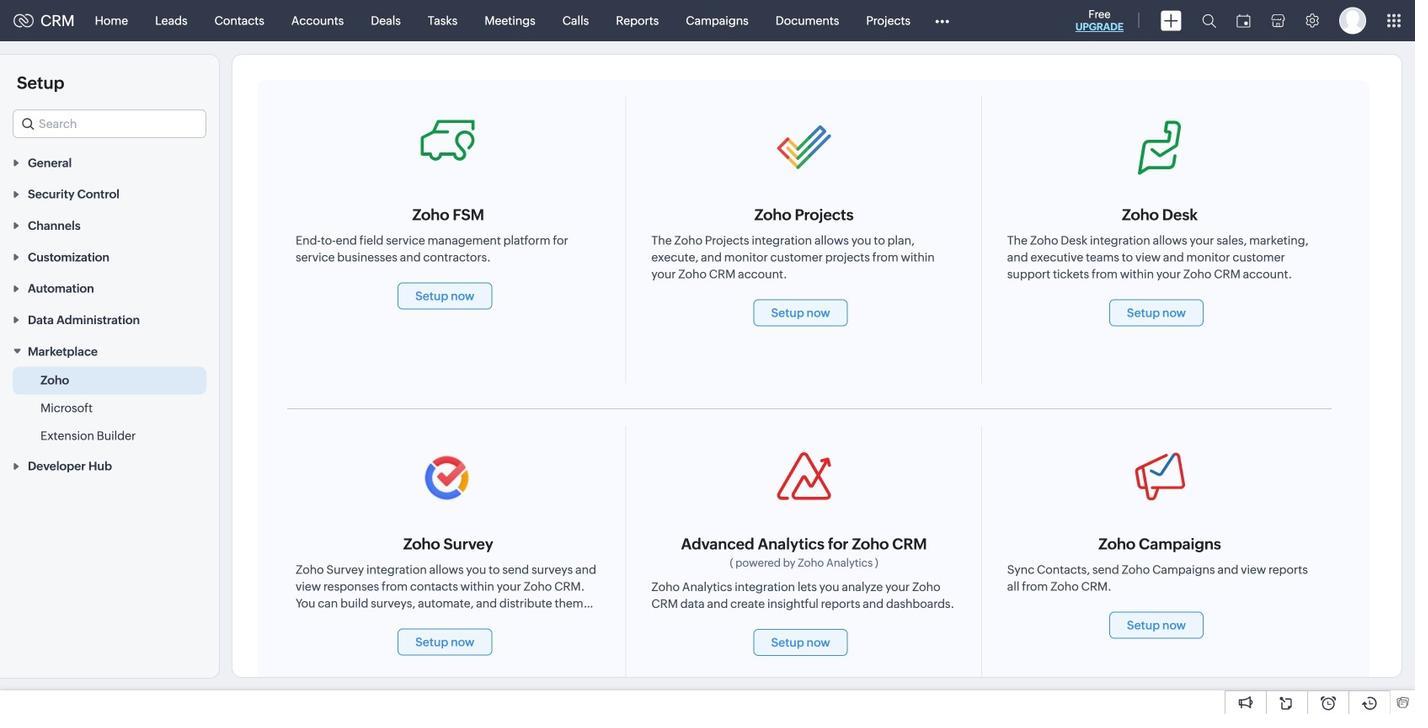 Task type: vqa. For each thing, say whether or not it's contained in the screenshot.
"logo"
yes



Task type: describe. For each thing, give the bounding box(es) containing it.
search image
[[1202, 13, 1217, 28]]

calendar image
[[1237, 14, 1251, 27]]

Search text field
[[13, 110, 206, 137]]

Other Modules field
[[924, 7, 960, 34]]

logo image
[[13, 14, 34, 27]]

create menu image
[[1161, 11, 1182, 31]]



Task type: locate. For each thing, give the bounding box(es) containing it.
create menu element
[[1151, 0, 1192, 41]]

profile element
[[1329, 0, 1377, 41]]

profile image
[[1340, 7, 1367, 34]]

None field
[[13, 110, 206, 138]]

search element
[[1192, 0, 1227, 41]]

None button
[[398, 283, 492, 310], [754, 300, 848, 326], [1109, 300, 1204, 326], [1109, 612, 1204, 639], [398, 629, 492, 656], [754, 629, 848, 656], [398, 283, 492, 310], [754, 300, 848, 326], [1109, 300, 1204, 326], [1109, 612, 1204, 639], [398, 629, 492, 656], [754, 629, 848, 656]]

region
[[0, 367, 219, 450]]



